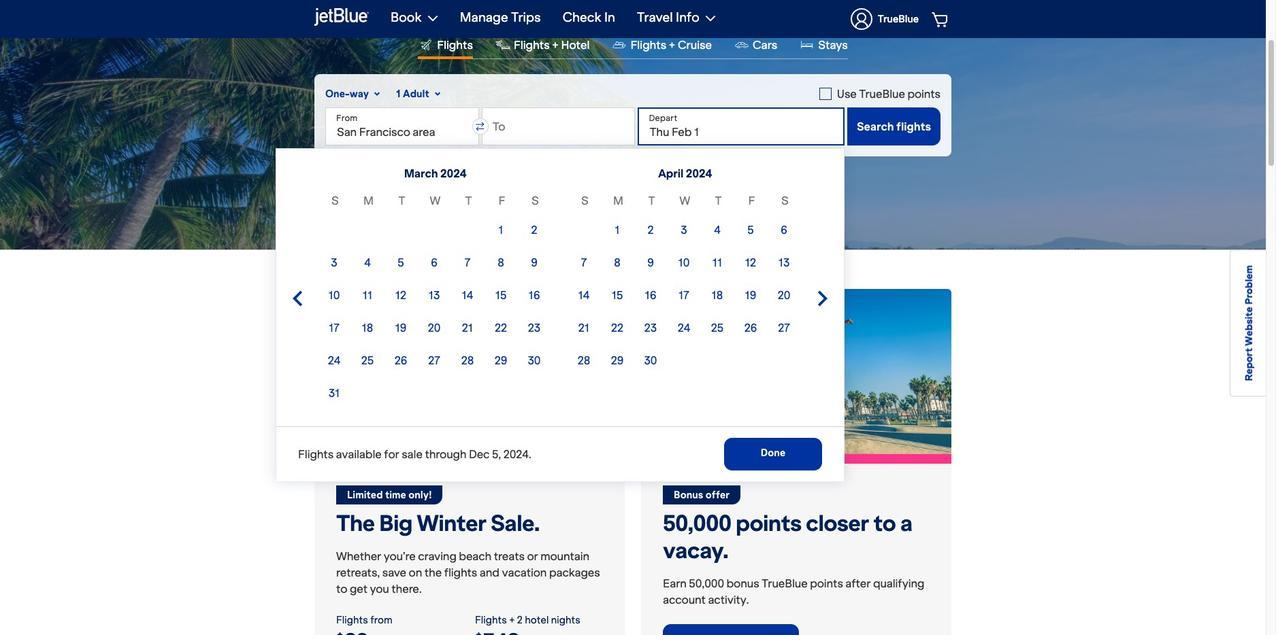 Task type: vqa. For each thing, say whether or not it's contained in the screenshot.


Task type: locate. For each thing, give the bounding box(es) containing it.
2 28 from the left
[[578, 354, 590, 368]]

16 for second 16 button from the left
[[645, 289, 657, 302]]

0 horizontal spatial 16
[[529, 289, 540, 302]]

0 horizontal spatial 5
[[398, 256, 404, 270]]

19 button
[[736, 280, 766, 310], [386, 313, 416, 343]]

account
[[663, 593, 706, 607]]

to inside "50,000 points closer to a vacay."
[[874, 510, 896, 537]]

50,000 inside "50,000 points closer to a vacay."
[[663, 510, 732, 537]]

0 vertical spatial 13 button
[[769, 248, 799, 278]]

1 horizontal spatial 18
[[712, 289, 723, 302]]

2 button
[[519, 215, 549, 245], [636, 215, 666, 245]]

sale
[[402, 448, 423, 462]]

whether
[[336, 550, 381, 563]]

one-way
[[325, 88, 369, 100]]

1 14 button from the left
[[453, 280, 483, 310]]

0 horizontal spatial 2024
[[441, 167, 467, 180]]

1 29 from the left
[[495, 354, 507, 368]]

21 for 1st 21 button from right
[[579, 321, 590, 335]]

1 horizontal spatial 29
[[611, 354, 624, 368]]

1 horizontal spatial m
[[613, 194, 624, 208]]

flights for flights available for sale through dec 5, 2024.
[[298, 448, 334, 462]]

2 button for 11
[[636, 215, 666, 245]]

2 2024 from the left
[[686, 167, 712, 180]]

0 horizontal spatial 3 button
[[319, 248, 349, 278]]

7 button
[[453, 248, 483, 278], [569, 248, 599, 278]]

3 for 3 button to the bottom
[[331, 256, 337, 270]]

0 horizontal spatial 30 button
[[519, 346, 549, 376]]

1 21 from the left
[[462, 321, 473, 335]]

10 button
[[669, 248, 699, 278], [319, 280, 349, 310]]

1 w from the left
[[430, 194, 441, 208]]

0 vertical spatial 10
[[678, 256, 690, 270]]

19
[[745, 289, 757, 302], [395, 321, 407, 335]]

flights for flights + cruise
[[631, 38, 667, 52]]

manage
[[460, 10, 508, 25]]

flights
[[437, 38, 473, 52], [514, 38, 550, 52], [631, 38, 667, 52], [298, 448, 334, 462], [336, 614, 368, 627], [475, 614, 507, 627]]

26 button
[[736, 313, 766, 343], [386, 346, 416, 376]]

+ for hotel
[[552, 38, 559, 52]]

manage trips
[[460, 10, 541, 25]]

activity.
[[708, 593, 749, 607]]

15 for 2nd the 15 button from the right
[[495, 289, 507, 302]]

qualifying
[[873, 577, 925, 591]]

1 t from the left
[[399, 194, 405, 208]]

50,000 up the activity.
[[689, 577, 724, 591]]

2 t from the left
[[465, 194, 472, 208]]

t down march
[[399, 194, 405, 208]]

7 for 1st 7 button from right
[[581, 256, 587, 270]]

0 vertical spatial 20 button
[[769, 280, 799, 310]]

flights left from
[[336, 614, 368, 627]]

t right fees
[[715, 194, 722, 208]]

1 horizontal spatial 6
[[781, 223, 788, 237]]

previous month image
[[289, 291, 306, 307]]

manage trips link
[[460, 0, 541, 35]]

28 for 1st 28 'button' from right
[[578, 354, 590, 368]]

0 vertical spatial 3
[[681, 223, 687, 237]]

done
[[761, 448, 786, 460]]

1 horizontal spatial 30
[[644, 354, 657, 368]]

0 horizontal spatial 25 button
[[353, 346, 383, 376]]

0 horizontal spatial 23
[[528, 321, 541, 335]]

1 7 from the left
[[465, 256, 471, 270]]

points left after
[[810, 577, 843, 591]]

0 horizontal spatial 10
[[328, 289, 340, 302]]

points up bonus
[[736, 510, 802, 537]]

2 21 from the left
[[579, 321, 590, 335]]

1 15 from the left
[[495, 289, 507, 302]]

2 2 button from the left
[[636, 215, 666, 245]]

1 horizontal spatial 10
[[678, 256, 690, 270]]

s
[[332, 194, 339, 208], [532, 194, 539, 208], [581, 194, 589, 208], [782, 194, 789, 208]]

29 for 1st '29' "button" from the left
[[495, 354, 507, 368]]

0 horizontal spatial 15 button
[[486, 280, 516, 310]]

t
[[399, 194, 405, 208], [465, 194, 472, 208], [648, 194, 655, 208], [715, 194, 722, 208]]

1 horizontal spatial 9 button
[[636, 248, 666, 278]]

From text field
[[325, 108, 479, 146]]

0 horizontal spatial 22 button
[[486, 313, 516, 343]]

1 vertical spatial flights
[[444, 566, 477, 580]]

+ left "hotel"
[[509, 614, 515, 627]]

11 button
[[703, 248, 733, 278], [353, 280, 383, 310]]

+ left hotel
[[552, 38, 559, 52]]

2 23 from the left
[[645, 321, 657, 335]]

1 vertical spatial 18
[[362, 321, 373, 335]]

1 horizontal spatial 2024
[[686, 167, 712, 180]]

50,000 down the bonus offer
[[663, 510, 732, 537]]

1 s from the left
[[332, 194, 339, 208]]

16 button
[[519, 280, 549, 310], [636, 280, 666, 310]]

t down march 2024
[[465, 194, 472, 208]]

trueblue inside earn 50,000 bonus trueblue points after qualifying account activity.
[[762, 577, 808, 591]]

2024 right march
[[441, 167, 467, 180]]

m for march 2024
[[364, 194, 374, 208]]

0 vertical spatial 5
[[748, 223, 754, 237]]

14 button
[[453, 280, 483, 310], [569, 280, 599, 310]]

30
[[528, 354, 541, 368], [644, 354, 657, 368]]

flights right search
[[897, 120, 931, 133]]

the
[[336, 510, 375, 537]]

a
[[900, 510, 913, 537]]

11 for left 11 'button'
[[363, 289, 373, 302]]

one-
[[325, 88, 350, 100]]

7 for 2nd 7 button from the right
[[465, 256, 471, 270]]

4 button
[[703, 215, 733, 245], [353, 248, 383, 278]]

0 horizontal spatial 8 button
[[486, 248, 516, 278]]

1 vertical spatial 50,000
[[689, 577, 724, 591]]

updated bag fees link
[[586, 185, 681, 199]]

To text field
[[482, 108, 635, 146]]

1 horizontal spatial 3 button
[[669, 215, 699, 245]]

0 horizontal spatial 19 button
[[386, 313, 416, 343]]

1 horizontal spatial w
[[680, 194, 691, 208]]

0 vertical spatial 18 button
[[703, 280, 733, 310]]

earn
[[663, 577, 687, 591]]

29 for first '29' "button" from the right
[[611, 354, 624, 368]]

1 16 from the left
[[529, 289, 540, 302]]

flights for flights + hotel
[[514, 38, 550, 52]]

1 vertical spatial 20 button
[[419, 313, 449, 343]]

flights down the beach
[[444, 566, 477, 580]]

2 s from the left
[[532, 194, 539, 208]]

0 vertical spatial 4
[[714, 223, 721, 237]]

1 horizontal spatial 28
[[578, 354, 590, 368]]

2 22 button from the left
[[603, 313, 632, 343]]

17 for right 17 button
[[679, 289, 690, 302]]

0 horizontal spatial 21
[[462, 321, 473, 335]]

2 29 from the left
[[611, 354, 624, 368]]

0 vertical spatial points
[[908, 87, 941, 101]]

0 horizontal spatial to
[[336, 582, 347, 596]]

0 horizontal spatial 27 button
[[419, 346, 449, 376]]

0 horizontal spatial 20
[[428, 321, 441, 335]]

0 vertical spatial 6 button
[[769, 215, 799, 245]]

1 horizontal spatial 5
[[748, 223, 754, 237]]

2 8 button from the left
[[603, 248, 632, 278]]

9 for second 9 button from left
[[648, 256, 654, 270]]

2 30 button from the left
[[636, 346, 666, 376]]

0 horizontal spatial 16 button
[[519, 280, 549, 310]]

1 horizontal spatial 15 button
[[603, 280, 632, 310]]

2 w from the left
[[680, 194, 691, 208]]

0 vertical spatial 17
[[679, 289, 690, 302]]

+ left cruise
[[669, 38, 676, 52]]

1 vertical spatial 18 button
[[353, 313, 383, 343]]

0 horizontal spatial 25
[[361, 354, 374, 368]]

beach
[[459, 550, 492, 563]]

2024 right april
[[686, 167, 712, 180]]

next month image
[[815, 291, 831, 307]]

1 button for march 2024
[[486, 215, 516, 245]]

1 horizontal spatial 17
[[679, 289, 690, 302]]

trueblue link
[[851, 0, 919, 38]]

flights left available in the left bottom of the page
[[298, 448, 334, 462]]

you
[[370, 582, 389, 596]]

2 28 button from the left
[[569, 346, 599, 376]]

1 horizontal spatial 1
[[499, 223, 504, 237]]

18 for the rightmost 18 button
[[712, 289, 723, 302]]

0 horizontal spatial 21 button
[[453, 313, 483, 343]]

1 horizontal spatial 7 button
[[569, 248, 599, 278]]

0 vertical spatial 17 button
[[669, 280, 699, 310]]

2 14 button from the left
[[569, 280, 599, 310]]

0 horizontal spatial 1 button
[[486, 215, 516, 245]]

1 vertical spatial 10
[[328, 289, 340, 302]]

2 horizontal spatial 2
[[648, 223, 654, 237]]

1 2 button from the left
[[519, 215, 549, 245]]

1 m from the left
[[364, 194, 374, 208]]

limited time only!
[[347, 489, 432, 501]]

one-way button
[[325, 87, 380, 101]]

flights down manage
[[437, 38, 473, 52]]

1 horizontal spatial 17 button
[[669, 280, 699, 310]]

1 horizontal spatial 11 button
[[703, 248, 733, 278]]

2 29 button from the left
[[603, 346, 632, 376]]

points inside earn 50,000 bonus trueblue points after qualifying account activity.
[[810, 577, 843, 591]]

2024.
[[504, 448, 532, 462]]

2 7 from the left
[[581, 256, 587, 270]]

0 vertical spatial 4 button
[[703, 215, 733, 245]]

13 for the right 13 button
[[779, 256, 790, 270]]

28 button
[[453, 346, 483, 376], [569, 346, 599, 376]]

0 vertical spatial 19 button
[[736, 280, 766, 310]]

done button
[[724, 438, 822, 471]]

10
[[678, 256, 690, 270], [328, 289, 340, 302]]

flights down 'travel' at top
[[631, 38, 667, 52]]

0 horizontal spatial 28 button
[[453, 346, 483, 376]]

points up search flights button
[[908, 87, 941, 101]]

2 1 button from the left
[[603, 215, 632, 245]]

0 horizontal spatial m
[[364, 194, 374, 208]]

10 for the bottommost 10 button
[[328, 289, 340, 302]]

available
[[336, 448, 382, 462]]

updated bag fees
[[586, 185, 681, 199]]

1 vertical spatial 19
[[395, 321, 407, 335]]

1 horizontal spatial 5 button
[[736, 215, 766, 245]]

1 horizontal spatial 14 button
[[569, 280, 599, 310]]

21 button
[[453, 313, 483, 343], [569, 313, 599, 343]]

0 horizontal spatial 12
[[395, 289, 407, 302]]

1 1 button from the left
[[486, 215, 516, 245]]

0 horizontal spatial 5 button
[[386, 248, 416, 278]]

12 button
[[736, 248, 766, 278], [386, 280, 416, 310]]

flights inside button
[[437, 38, 473, 52]]

16
[[529, 289, 540, 302], [645, 289, 657, 302]]

2 16 from the left
[[645, 289, 657, 302]]

0 horizontal spatial flights
[[444, 566, 477, 580]]

1 horizontal spatial 11
[[713, 256, 723, 270]]

20 button
[[769, 280, 799, 310], [419, 313, 449, 343]]

30 button
[[519, 346, 549, 376], [636, 346, 666, 376]]

problem
[[1243, 266, 1255, 305]]

2 30 from the left
[[644, 354, 657, 368]]

check in
[[563, 10, 615, 25]]

2 f from the left
[[749, 194, 755, 208]]

report
[[1243, 348, 1255, 382]]

1 horizontal spatial 14
[[578, 289, 590, 302]]

0 horizontal spatial 7
[[465, 256, 471, 270]]

points inside "50,000 points closer to a vacay."
[[736, 510, 802, 537]]

bonus
[[727, 577, 759, 591]]

3 for rightmost 3 button
[[681, 223, 687, 237]]

to
[[874, 510, 896, 537], [336, 582, 347, 596]]

you're
[[384, 550, 416, 563]]

4
[[714, 223, 721, 237], [364, 256, 371, 270]]

1 vertical spatial 27 button
[[419, 346, 449, 376]]

1 9 from the left
[[531, 256, 538, 270]]

13
[[779, 256, 790, 270], [429, 289, 440, 302]]

the big winter sale.
[[336, 510, 540, 537]]

1 30 from the left
[[528, 354, 541, 368]]

flights + cruise
[[631, 38, 712, 52]]

to left get
[[336, 582, 347, 596]]

trueblue up search
[[859, 87, 905, 101]]

2 8 from the left
[[614, 256, 621, 270]]

1 vertical spatial 19 button
[[386, 313, 416, 343]]

2 9 from the left
[[648, 256, 654, 270]]

12
[[745, 256, 756, 270], [395, 289, 407, 302]]

2 m from the left
[[613, 194, 624, 208]]

w down april 2024
[[680, 194, 691, 208]]

50,000
[[663, 510, 732, 537], [689, 577, 724, 591]]

nights
[[551, 614, 581, 627]]

27 button
[[769, 313, 799, 343], [419, 346, 449, 376]]

trueblue right bonus
[[762, 577, 808, 591]]

1 horizontal spatial 9
[[648, 256, 654, 270]]

1 for march
[[499, 223, 504, 237]]

iconography / arrows / navigation dropdown / mobile down image
[[655, 161, 666, 167]]

1 horizontal spatial 22
[[611, 321, 624, 335]]

1 vertical spatial 26 button
[[386, 346, 416, 376]]

2 vertical spatial points
[[810, 577, 843, 591]]

1 horizontal spatial 4 button
[[703, 215, 733, 245]]

1 vertical spatial 17
[[329, 321, 340, 335]]

0 horizontal spatial 23 button
[[519, 313, 549, 343]]

0 vertical spatial to
[[874, 510, 896, 537]]

31 button
[[319, 379, 349, 408]]

Depart field
[[638, 108, 845, 146]]

1 vertical spatial 24
[[328, 354, 341, 368]]

0 horizontal spatial 9
[[531, 256, 538, 270]]

t left fees
[[648, 194, 655, 208]]

m for april 2024
[[613, 194, 624, 208]]

1 horizontal spatial 26
[[745, 321, 757, 335]]

search flights
[[857, 120, 931, 133]]

6 button
[[769, 215, 799, 245], [419, 248, 449, 278]]

0 horizontal spatial 22
[[495, 321, 507, 335]]

1 horizontal spatial 3
[[681, 223, 687, 237]]

1 f from the left
[[499, 194, 505, 208]]

jetblue home image
[[315, 6, 369, 28]]

0 horizontal spatial 24 button
[[319, 346, 349, 376]]

1 horizontal spatial 30 button
[[636, 346, 666, 376]]

1 28 from the left
[[461, 354, 474, 368]]

to left 'a'
[[874, 510, 896, 537]]

closer
[[806, 510, 869, 537]]

3 button
[[669, 215, 699, 245], [319, 248, 349, 278]]

trueblue left shopping cart (empty) image
[[878, 13, 919, 25]]

w for march
[[430, 194, 441, 208]]

navigation
[[380, 0, 952, 38]]

13 button
[[769, 248, 799, 278], [419, 280, 449, 310]]

flights left "hotel"
[[475, 614, 507, 627]]

17 button
[[669, 280, 699, 310], [319, 313, 349, 343]]

2 15 from the left
[[612, 289, 623, 302]]

9 button
[[519, 248, 549, 278], [636, 248, 666, 278]]

2 for 7
[[531, 223, 538, 237]]

flights button
[[418, 37, 473, 59]]

flights down trips
[[514, 38, 550, 52]]

fees
[[658, 185, 681, 199]]

f
[[499, 194, 505, 208], [749, 194, 755, 208]]

2 horizontal spatial +
[[669, 38, 676, 52]]

1 2024 from the left
[[441, 167, 467, 180]]

29
[[495, 354, 507, 368], [611, 354, 624, 368]]

8
[[498, 256, 504, 270], [614, 256, 621, 270]]

time
[[385, 489, 406, 501]]

1 horizontal spatial 4
[[714, 223, 721, 237]]

w down march 2024
[[430, 194, 441, 208]]



Task type: describe. For each thing, give the bounding box(es) containing it.
+ for 2
[[509, 614, 515, 627]]

1 7 button from the left
[[453, 248, 483, 278]]

info
[[676, 10, 700, 25]]

11 for top 11 'button'
[[713, 256, 723, 270]]

flights + hotel button
[[495, 37, 590, 59]]

0 horizontal spatial 11 button
[[353, 280, 383, 310]]

1 button for april 2024
[[603, 215, 632, 245]]

1 16 button from the left
[[519, 280, 549, 310]]

9 for 2nd 9 button from the right
[[531, 256, 538, 270]]

1 horizontal spatial 20 button
[[769, 280, 799, 310]]

1 vertical spatial 25
[[361, 354, 374, 368]]

trips
[[511, 10, 541, 25]]

2 21 button from the left
[[569, 313, 599, 343]]

0 vertical spatial 25 button
[[703, 313, 733, 343]]

march 2024
[[404, 167, 467, 180]]

f for april 2024
[[749, 194, 755, 208]]

0 horizontal spatial 4 button
[[353, 248, 383, 278]]

1 vertical spatial 10 button
[[319, 280, 349, 310]]

search
[[857, 120, 894, 133]]

2 23 button from the left
[[636, 313, 666, 343]]

check
[[563, 10, 602, 25]]

1 28 button from the left
[[453, 346, 483, 376]]

2 15 button from the left
[[603, 280, 632, 310]]

2 7 button from the left
[[569, 248, 599, 278]]

report website problem link
[[1243, 266, 1255, 382]]

book
[[391, 10, 422, 25]]

+ for cruise
[[669, 38, 676, 52]]

packages
[[549, 566, 600, 580]]

sale.
[[491, 510, 540, 537]]

5 for the right 5 button
[[748, 223, 754, 237]]

2 9 button from the left
[[636, 248, 666, 278]]

f for march 2024
[[499, 194, 505, 208]]

1 15 button from the left
[[486, 280, 516, 310]]

offer
[[706, 489, 730, 501]]

1 vertical spatial 6 button
[[419, 248, 449, 278]]

2 22 from the left
[[611, 321, 624, 335]]

50,000 inside earn 50,000 bonus trueblue points after qualifying account activity.
[[689, 577, 724, 591]]

there.
[[392, 582, 422, 596]]

4 for right 4 button
[[714, 223, 721, 237]]

2 16 button from the left
[[636, 280, 666, 310]]

0 horizontal spatial 20 button
[[419, 313, 449, 343]]

for
[[384, 448, 399, 462]]

1 horizontal spatial 25
[[711, 321, 724, 335]]

1 vertical spatial 12 button
[[386, 280, 416, 310]]

website
[[1243, 307, 1255, 346]]

treats
[[494, 550, 525, 563]]

0 vertical spatial 10 button
[[669, 248, 699, 278]]

cars button
[[734, 37, 778, 59]]

26 for left 26 button
[[395, 354, 407, 368]]

flights inside 'whether you're craving beach treats or mountain retreats, save on the flights and vacation packages to get you there.'
[[444, 566, 477, 580]]

5,
[[492, 448, 501, 462]]

15 for 1st the 15 button from the right
[[612, 289, 623, 302]]

flights + hotel
[[514, 38, 590, 52]]

1 8 button from the left
[[486, 248, 516, 278]]

1 29 button from the left
[[486, 346, 516, 376]]

0 vertical spatial 26 button
[[736, 313, 766, 343]]

limited
[[347, 489, 383, 501]]

earn 50,000 bonus trueblue points after qualifying account activity.
[[663, 577, 925, 607]]

flights inside button
[[897, 120, 931, 133]]

0 vertical spatial trueblue
[[878, 13, 919, 25]]

to inside 'whether you're craving beach treats or mountain retreats, save on the flights and vacation packages to get you there.'
[[336, 582, 347, 596]]

0 horizontal spatial 19
[[395, 321, 407, 335]]

get
[[350, 582, 368, 596]]

from
[[336, 113, 358, 123]]

5 for bottommost 5 button
[[398, 256, 404, 270]]

flights + 2 hotel nights
[[475, 614, 581, 627]]

3 t from the left
[[648, 194, 655, 208]]

0 vertical spatial 6
[[781, 223, 788, 237]]

vacay.
[[663, 537, 728, 565]]

28 for 2nd 28 'button' from right
[[461, 354, 474, 368]]

vacation
[[502, 566, 547, 580]]

flights from
[[336, 614, 393, 627]]

4 for leftmost 4 button
[[364, 256, 371, 270]]

trueblue inside option
[[859, 87, 905, 101]]

stays button
[[799, 37, 848, 59]]

3 s from the left
[[581, 194, 589, 208]]

0 horizontal spatial 17 button
[[319, 313, 349, 343]]

mountain
[[541, 550, 590, 563]]

1 23 from the left
[[528, 321, 541, 335]]

use
[[837, 87, 857, 101]]

1 vertical spatial 24 button
[[319, 346, 349, 376]]

30 for second 30 button from right
[[528, 354, 541, 368]]

cruise
[[678, 38, 712, 52]]

1 horizontal spatial 13 button
[[769, 248, 799, 278]]

flights for flights
[[437, 38, 473, 52]]

bag
[[635, 185, 655, 199]]

depart
[[649, 113, 678, 123]]

1 9 button from the left
[[519, 248, 549, 278]]

only!
[[409, 489, 432, 501]]

hotel
[[561, 38, 590, 52]]

dec
[[469, 448, 490, 462]]

31
[[329, 387, 340, 400]]

to
[[493, 120, 505, 133]]

2 14 from the left
[[578, 289, 590, 302]]

18 for left 18 button
[[362, 321, 373, 335]]

check in link
[[563, 0, 615, 35]]

2024 for april 2024
[[686, 167, 712, 180]]

use trueblue points
[[837, 87, 941, 101]]

1 vertical spatial 5 button
[[386, 248, 416, 278]]

16 for second 16 button from the right
[[529, 289, 540, 302]]

21 for second 21 button from right
[[462, 321, 473, 335]]

through
[[425, 448, 467, 462]]

april
[[658, 167, 684, 180]]

4 s from the left
[[782, 194, 789, 208]]

1 adult
[[396, 88, 430, 100]]

april 2024
[[658, 167, 712, 180]]

bonus
[[674, 489, 704, 501]]

save
[[382, 566, 406, 580]]

0 vertical spatial 27 button
[[769, 313, 799, 343]]

1 inside dropdown button
[[396, 88, 401, 100]]

book button
[[391, 0, 438, 35]]

updated
[[586, 185, 632, 199]]

1 14 from the left
[[462, 289, 473, 302]]

way
[[350, 88, 369, 100]]

2024 for march 2024
[[441, 167, 467, 180]]

1 horizontal spatial 19 button
[[736, 280, 766, 310]]

craving
[[418, 550, 457, 563]]

report website problem
[[1243, 266, 1255, 382]]

1 vertical spatial 3 button
[[319, 248, 349, 278]]

travel
[[637, 10, 673, 25]]

retreats,
[[336, 566, 380, 580]]

2 for 11
[[648, 223, 654, 237]]

1 30 button from the left
[[519, 346, 549, 376]]

1 horizontal spatial 12 button
[[736, 248, 766, 278]]

0 horizontal spatial 2
[[517, 614, 523, 627]]

2 button for 7
[[519, 215, 549, 245]]

shopping cart (empty) image
[[932, 11, 950, 27]]

after
[[846, 577, 871, 591]]

26 for top 26 button
[[745, 321, 757, 335]]

0 vertical spatial 24
[[678, 321, 691, 335]]

1 21 button from the left
[[453, 313, 483, 343]]

Use TrueBlue points checkbox
[[820, 86, 941, 102]]

on
[[409, 566, 422, 580]]

and
[[480, 566, 500, 580]]

4 t from the left
[[715, 194, 722, 208]]

winter
[[417, 510, 486, 537]]

in
[[604, 10, 615, 25]]

or
[[527, 550, 538, 563]]

flights for flights + 2 hotel nights
[[475, 614, 507, 627]]

1 8 from the left
[[498, 256, 504, 270]]

1 vertical spatial 27
[[428, 354, 440, 368]]

1 for april
[[615, 223, 620, 237]]

1 horizontal spatial 19
[[745, 289, 757, 302]]

points inside option
[[908, 87, 941, 101]]

10 for top 10 button
[[678, 256, 690, 270]]

adult
[[403, 88, 430, 100]]

whether you're craving beach treats or mountain retreats, save on the flights and vacation packages to get you there.
[[336, 550, 600, 596]]

0 horizontal spatial 26 button
[[386, 346, 416, 376]]

0 vertical spatial 11 button
[[703, 248, 733, 278]]

1 23 button from the left
[[519, 313, 549, 343]]

stays
[[819, 38, 848, 52]]

w for april
[[680, 194, 691, 208]]

1 horizontal spatial 20
[[778, 289, 791, 302]]

the
[[425, 566, 442, 580]]

big
[[379, 510, 412, 537]]

50,000 points closer to a vacay.
[[663, 510, 913, 565]]

0 vertical spatial 24 button
[[669, 313, 699, 343]]

0 horizontal spatial 13 button
[[419, 280, 449, 310]]

0 horizontal spatial 18 button
[[353, 313, 383, 343]]

1 vertical spatial 25 button
[[353, 346, 383, 376]]

travel info
[[637, 10, 700, 25]]

1 adult button
[[396, 87, 440, 101]]

flights available for sale through dec 5, 2024.
[[298, 448, 532, 462]]

hotel
[[525, 614, 549, 627]]

cars
[[753, 38, 778, 52]]

navigation containing book
[[380, 0, 952, 38]]

search flights button
[[848, 108, 941, 146]]

17 for 17 button to the left
[[329, 321, 340, 335]]

flights + cruise button
[[612, 37, 712, 59]]

travel info button
[[637, 0, 716, 35]]

30 for 2nd 30 button
[[644, 354, 657, 368]]

1 22 from the left
[[495, 321, 507, 335]]

13 for the leftmost 13 button
[[429, 289, 440, 302]]

march
[[404, 167, 438, 180]]

0 vertical spatial 27
[[778, 321, 790, 335]]

flights for flights from
[[336, 614, 368, 627]]

0 vertical spatial 12
[[745, 256, 756, 270]]

1 vertical spatial 6
[[431, 256, 438, 270]]

1 horizontal spatial 18 button
[[703, 280, 733, 310]]

1 22 button from the left
[[486, 313, 516, 343]]



